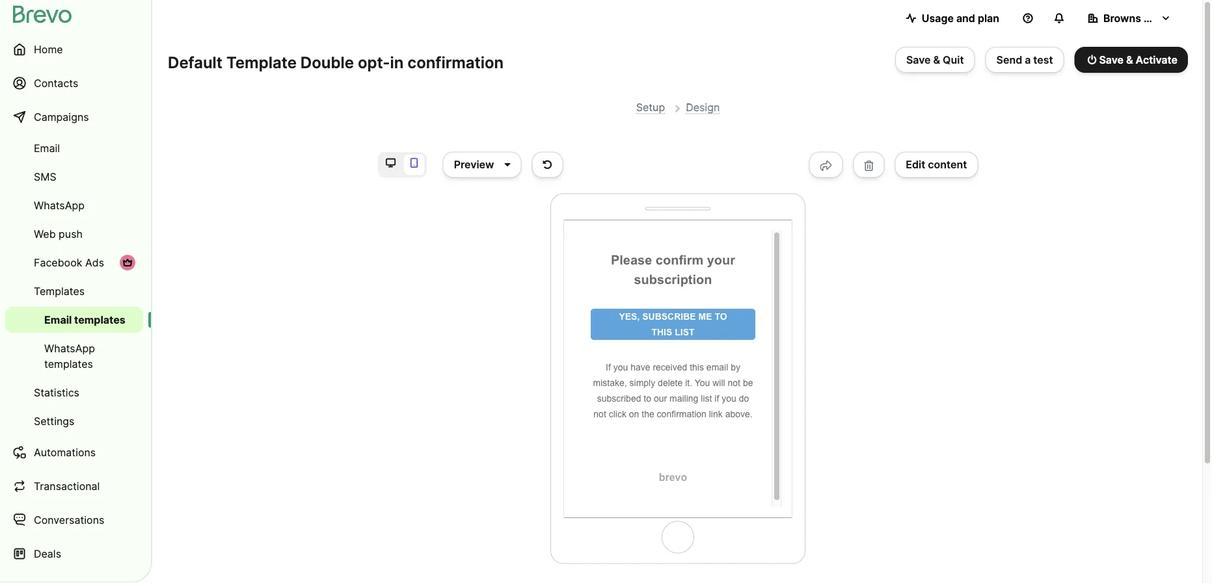 Task type: vqa. For each thing, say whether or not it's contained in the screenshot.
Create my first template Create
no



Task type: locate. For each thing, give the bounding box(es) containing it.
and
[[957, 12, 976, 24]]

& inside save & quit button
[[934, 53, 941, 66]]

&
[[934, 53, 941, 66], [1127, 53, 1134, 66]]

send a test button
[[986, 47, 1065, 73]]

save left quit at the right top of page
[[907, 53, 931, 66]]

automations
[[34, 446, 96, 459]]

default
[[168, 53, 223, 72]]

1 vertical spatial templates
[[44, 358, 93, 371]]

whatsapp down email templates link
[[44, 342, 95, 355]]

save & activate button
[[1075, 47, 1188, 73]]

templates inside whatsapp templates
[[44, 358, 93, 371]]

sms link
[[5, 164, 143, 190]]

facebook ads
[[34, 256, 104, 269]]

rotate left image
[[543, 160, 552, 170]]

email down templates
[[44, 314, 72, 326]]

1 & from the left
[[934, 53, 941, 66]]

browns enterprise
[[1104, 12, 1196, 24]]

automations link
[[5, 437, 143, 469]]

save
[[907, 53, 931, 66], [1100, 53, 1124, 66]]

templates down templates link
[[74, 314, 125, 326]]

statistics
[[34, 387, 79, 399]]

& left quit at the right top of page
[[934, 53, 941, 66]]

conversations
[[34, 514, 104, 527]]

save right the power off image
[[1100, 53, 1124, 66]]

templates for email templates
[[74, 314, 125, 326]]

enterprise
[[1144, 12, 1196, 24]]

in
[[390, 53, 404, 72]]

& for activate
[[1127, 53, 1134, 66]]

email
[[34, 142, 60, 155], [44, 314, 72, 326]]

0 vertical spatial email
[[34, 142, 60, 155]]

1 vertical spatial email
[[44, 314, 72, 326]]

plan
[[978, 12, 1000, 24]]

1 vertical spatial whatsapp
[[44, 342, 95, 355]]

send
[[997, 53, 1023, 66]]

save inside save & quit button
[[907, 53, 931, 66]]

0 vertical spatial templates
[[74, 314, 125, 326]]

whatsapp templates link
[[5, 336, 143, 377]]

a
[[1025, 53, 1031, 66]]

default template double opt-in confirmation
[[168, 53, 504, 72]]

test
[[1034, 53, 1054, 66]]

facebook
[[34, 256, 82, 269]]

whatsapp up web push at left top
[[34, 199, 85, 212]]

web push
[[34, 228, 83, 240]]

email templates link
[[5, 307, 143, 333]]

templates
[[74, 314, 125, 326], [44, 358, 93, 371]]

deals link
[[5, 539, 143, 570]]

web push link
[[5, 221, 143, 247]]

template
[[226, 53, 297, 72]]

& left activate
[[1127, 53, 1134, 66]]

activate
[[1136, 53, 1178, 66]]

home link
[[5, 34, 143, 65]]

save inside button
[[1100, 53, 1124, 66]]

usage
[[922, 12, 954, 24]]

whatsapp
[[34, 199, 85, 212], [44, 342, 95, 355]]

2 save from the left
[[1100, 53, 1124, 66]]

templates up statistics link
[[44, 358, 93, 371]]

0 horizontal spatial save
[[907, 53, 931, 66]]

home
[[34, 43, 63, 56]]

email up sms
[[34, 142, 60, 155]]

campaigns
[[34, 111, 89, 123]]

1 horizontal spatial save
[[1100, 53, 1124, 66]]

ads
[[85, 256, 104, 269]]

preview button
[[443, 152, 522, 178]]

preview
[[454, 159, 494, 171]]

design link
[[686, 101, 720, 114]]

browns enterprise button
[[1078, 5, 1196, 31]]

2 & from the left
[[1127, 53, 1134, 66]]

save & activate
[[1100, 53, 1178, 66]]

0 horizontal spatial &
[[934, 53, 941, 66]]

whatsapp for whatsapp
[[34, 199, 85, 212]]

edit content
[[906, 159, 967, 171]]

1 save from the left
[[907, 53, 931, 66]]

opt-
[[358, 53, 390, 72]]

& inside the save & activate button
[[1127, 53, 1134, 66]]

deals
[[34, 548, 61, 561]]

templates
[[34, 285, 85, 298]]

0 vertical spatial whatsapp
[[34, 199, 85, 212]]

1 horizontal spatial &
[[1127, 53, 1134, 66]]



Task type: describe. For each thing, give the bounding box(es) containing it.
usage and plan button
[[896, 5, 1010, 31]]

content
[[928, 159, 967, 171]]

settings
[[34, 415, 74, 428]]

whatsapp for whatsapp templates
[[44, 342, 95, 355]]

confirmation
[[408, 53, 504, 72]]

email templates
[[44, 314, 125, 326]]

web
[[34, 228, 56, 240]]

left___rvooi image
[[122, 258, 133, 268]]

double
[[301, 53, 354, 72]]

edit
[[906, 159, 926, 171]]

browns
[[1104, 12, 1142, 24]]

sms
[[34, 171, 56, 183]]

contacts
[[34, 77, 78, 89]]

setup
[[636, 101, 665, 114]]

whatsapp link
[[5, 193, 143, 219]]

power off image
[[1088, 55, 1097, 65]]

statistics link
[[5, 380, 143, 406]]

save for save & quit
[[907, 53, 931, 66]]

conversations link
[[5, 505, 143, 536]]

email for email templates
[[44, 314, 72, 326]]

usage and plan
[[922, 12, 1000, 24]]

save & quit button
[[895, 47, 975, 73]]

transactional
[[34, 480, 100, 493]]

send a test
[[997, 53, 1054, 66]]

save for save & activate
[[1100, 53, 1124, 66]]

contacts link
[[5, 68, 143, 99]]

settings link
[[5, 409, 143, 435]]

templates for whatsapp templates
[[44, 358, 93, 371]]

email for email
[[34, 142, 60, 155]]

save & quit
[[907, 53, 964, 66]]

push
[[59, 228, 83, 240]]

transactional link
[[5, 471, 143, 502]]

templates link
[[5, 279, 143, 305]]

quit
[[943, 53, 964, 66]]

facebook ads link
[[5, 250, 143, 276]]

edit content button
[[895, 152, 978, 178]]

whatsapp templates
[[44, 342, 95, 371]]

& for quit
[[934, 53, 941, 66]]

email link
[[5, 135, 143, 161]]

campaigns link
[[5, 102, 143, 133]]

design
[[686, 101, 720, 114]]

setup link
[[636, 101, 665, 114]]

caret down image
[[505, 160, 511, 170]]



